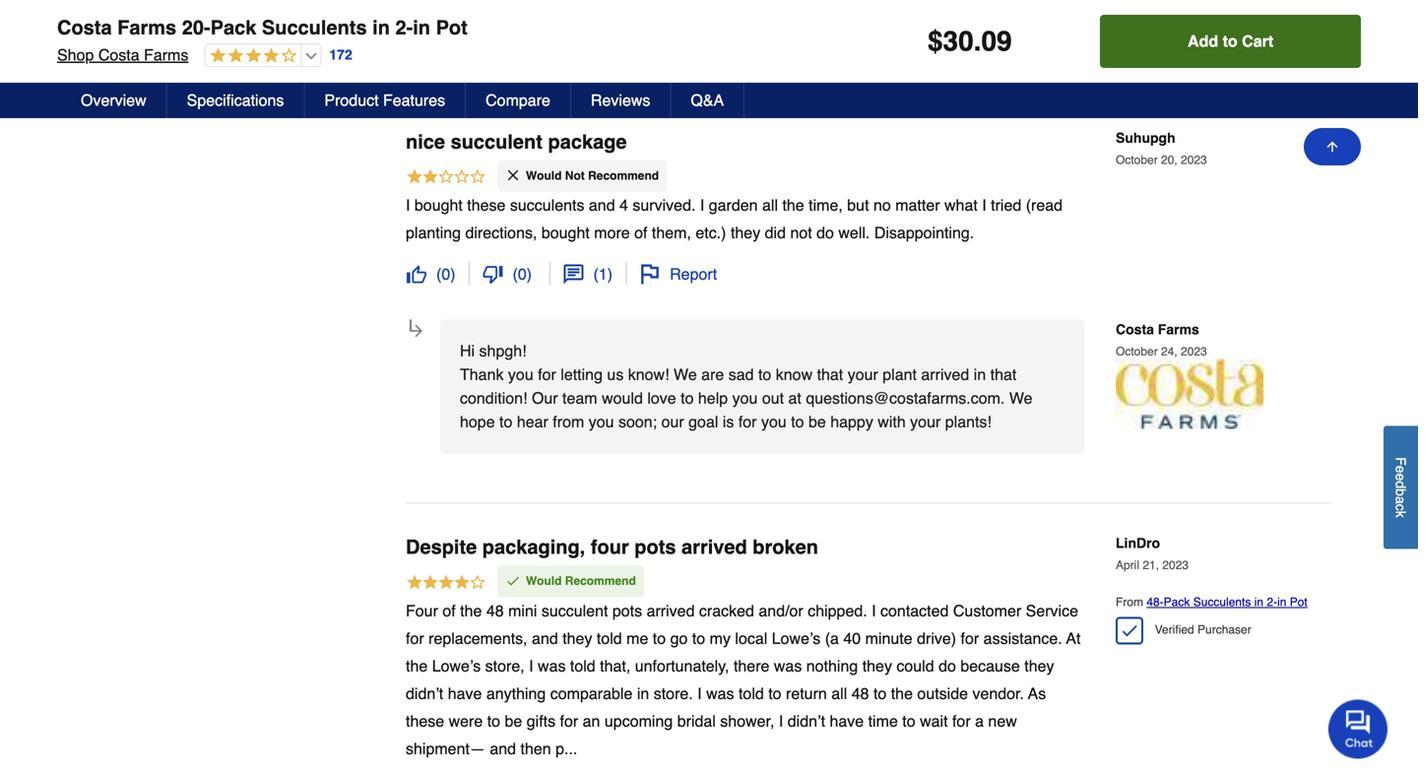 Task type: locate. For each thing, give the bounding box(es) containing it.
1 vertical spatial october
[[1116, 345, 1158, 359]]

thank
[[460, 366, 504, 384]]

1 vertical spatial your
[[911, 413, 941, 431]]

i up planting
[[406, 196, 410, 214]]

2023 inside "costa farms october 24, 2023"
[[1181, 345, 1208, 359]]

four of the 48 mini succulent pots arrived cracked and/or chipped.  i contacted customer service for replacements, and they told me to go to my local lowe's (a 40 minute drive) for assistance. at the lowe's store, i was told that, unfortunately, there was nothing they could do because they didn't have anything comparable in store.  i was told to return all 48 to the outside vendor.  as these were to be gifts for an upcoming bridal shower, i didn't have time to wait for a new shipment— and then p...
[[406, 602, 1081, 758]]

1 vertical spatial succulents
[[1194, 596, 1252, 610]]

all down nothing
[[832, 685, 848, 703]]

0 vertical spatial pot
[[436, 16, 468, 39]]

( right 'thumb down' icon at the top of the page
[[513, 265, 518, 283]]

told down there
[[739, 685, 764, 703]]

costa for costa farms october 24, 2023
[[1116, 322, 1155, 338]]

0 horizontal spatial a
[[976, 712, 984, 731]]

chipped.
[[808, 602, 868, 620]]

despite
[[406, 536, 477, 559]]

1 vertical spatial pack
[[1164, 596, 1191, 610]]

they down minute
[[863, 657, 893, 675]]

1 vertical spatial bought
[[542, 224, 590, 242]]

1 horizontal spatial bought
[[542, 224, 590, 242]]

a left new
[[976, 712, 984, 731]]

48-
[[1147, 596, 1164, 610]]

0 right 'thumb down' icon at the top of the page
[[518, 265, 527, 283]]

0 vertical spatial a
[[1394, 496, 1410, 504]]

compare
[[486, 91, 551, 109]]

they up comparable
[[563, 630, 593, 648]]

pots up me
[[613, 602, 643, 620]]

would down packaging,
[[526, 575, 562, 588]]

recommend down four
[[565, 575, 636, 588]]

0 vertical spatial have
[[448, 685, 482, 703]]

farms for costa farms 20-pack succulents in 2-in pot
[[117, 16, 177, 39]]

all inside four of the 48 mini succulent pots arrived cracked and/or chipped.  i contacted customer service for replacements, and they told me to go to my local lowe's (a 40 minute drive) for assistance. at the lowe's store, i was told that, unfortunately, there was nothing they could do because they didn't have anything comparable in store.  i was told to return all 48 to the outside vendor.  as these were to be gifts for an upcoming bridal shower, i didn't have time to wait for a new shipment— and then p...
[[832, 685, 848, 703]]

e
[[1394, 466, 1410, 473], [1394, 473, 1410, 481]]

1 ( 0 ) from the left
[[437, 265, 456, 283]]

1 vertical spatial pots
[[613, 602, 643, 620]]

1 horizontal spatial be
[[809, 413, 827, 431]]

happy
[[831, 413, 874, 431]]

all inside i bought these succulents and 4 survived. i garden all the time, but no matter what i tried (read planting directions, bought more of them, etc.) they did not do well. disappointing.
[[763, 196, 778, 214]]

the inside i bought these succulents and 4 survived. i garden all the time, but no matter what i tried (read planting directions, bought more of them, etc.) they did not do well. disappointing.
[[783, 196, 805, 214]]

2 ( from the left
[[513, 265, 518, 283]]

be left gifts
[[505, 712, 523, 731]]

2 vertical spatial 2023
[[1163, 559, 1189, 573]]

( right the comment icon
[[594, 265, 599, 283]]

( right thumb up image on the left top
[[437, 265, 442, 283]]

for right the wait
[[953, 712, 971, 731]]

0 horizontal spatial your
[[848, 366, 879, 384]]

0 vertical spatial succulents
[[262, 16, 367, 39]]

2 ( 0 ) from the left
[[513, 265, 532, 283]]

i right the store.
[[698, 685, 702, 703]]

0 horizontal spatial these
[[406, 712, 445, 731]]

( 0 ) for thumb up image on the left top
[[437, 265, 456, 283]]

pack
[[210, 16, 257, 39], [1164, 596, 1191, 610]]

1 vertical spatial these
[[406, 712, 445, 731]]

( for 'thumb down' icon at the top of the page
[[513, 265, 518, 283]]

2023 for lindro
[[1163, 559, 1189, 573]]

1 costafarms image from the top
[[1116, 0, 1264, 23]]

172
[[329, 47, 353, 63]]

hope
[[460, 413, 495, 431]]

questions@costafarms.com.
[[806, 389, 1005, 408]]

2 0 from the left
[[518, 265, 527, 283]]

shop
[[57, 46, 94, 64]]

october down suhupgh
[[1116, 153, 1158, 167]]

1 horizontal spatial these
[[467, 196, 506, 214]]

$ 30 . 09
[[928, 26, 1013, 57]]

2 that from the left
[[991, 366, 1017, 384]]

more
[[594, 224, 630, 242]]

2 october from the top
[[1116, 345, 1158, 359]]

chat invite button image
[[1329, 699, 1389, 759]]

verified
[[1156, 624, 1195, 637]]

they inside i bought these succulents and 4 survived. i garden all the time, but no matter what i tried (read planting directions, bought more of them, etc.) they did not do well. disappointing.
[[731, 224, 761, 242]]

our
[[532, 389, 558, 408]]

1 vertical spatial we
[[1010, 389, 1033, 408]]

succulents up "172"
[[262, 16, 367, 39]]

0 vertical spatial be
[[809, 413, 827, 431]]

be inside four of the 48 mini succulent pots arrived cracked and/or chipped.  i contacted customer service for replacements, and they told me to go to my local lowe's (a 40 minute drive) for assistance. at the lowe's store, i was told that, unfortunately, there was nothing they could do because they didn't have anything comparable in store.  i was told to return all 48 to the outside vendor.  as these were to be gifts for an upcoming bridal shower, i didn't have time to wait for a new shipment— and then p...
[[505, 712, 523, 731]]

1 e from the top
[[1394, 466, 1410, 473]]

checkmark image down from
[[1120, 621, 1140, 641]]

48
[[487, 602, 504, 620], [852, 685, 870, 703]]

to up time
[[874, 685, 887, 703]]

(
[[437, 265, 442, 283], [513, 265, 518, 283], [594, 265, 599, 283]]

costafarms image
[[1116, 0, 1264, 23], [1116, 359, 1264, 429]]

succulent down "would recommend"
[[542, 602, 608, 620]]

costafarms image up add
[[1116, 0, 1264, 23]]

1 vertical spatial a
[[976, 712, 984, 731]]

add to cart button
[[1101, 15, 1362, 68]]

your down questions@costafarms.com.
[[911, 413, 941, 431]]

costa farms october 24, 2023
[[1116, 322, 1208, 359]]

and down the mini
[[532, 630, 558, 648]]

0 horizontal spatial didn't
[[406, 685, 444, 703]]

packaging,
[[483, 536, 586, 559]]

1 horizontal spatial do
[[939, 657, 957, 675]]

0 vertical spatial of
[[635, 224, 648, 242]]

1 horizontal spatial a
[[1394, 496, 1410, 504]]

0 vertical spatial would
[[526, 169, 562, 183]]

lowe's down and/or
[[772, 630, 821, 648]]

0 vertical spatial bought
[[415, 196, 463, 214]]

october left "24,"
[[1116, 345, 1158, 359]]

farms up "24,"
[[1159, 322, 1200, 338]]

2023 right "24,"
[[1181, 345, 1208, 359]]

arrived up go
[[647, 602, 695, 620]]

arrived
[[922, 366, 970, 384], [682, 536, 748, 559], [647, 602, 695, 620]]

matter
[[896, 196, 941, 214]]

0 vertical spatial recommend
[[588, 169, 659, 183]]

3 ) from the left
[[608, 265, 613, 283]]

c
[[1394, 504, 1410, 511]]

that right the know
[[817, 366, 844, 384]]

0 horizontal spatial told
[[570, 657, 596, 675]]

2023 right 20,
[[1181, 153, 1208, 167]]

2 horizontal spatial and
[[589, 196, 615, 214]]

product features
[[325, 91, 446, 109]]

1 horizontal spatial didn't
[[788, 712, 826, 731]]

) right thumb up image on the left top
[[451, 265, 456, 283]]

1 vertical spatial pot
[[1291, 596, 1308, 610]]

0 vertical spatial costafarms image
[[1116, 0, 1264, 23]]

of
[[635, 224, 648, 242], [443, 602, 456, 620]]

to right "love"
[[681, 389, 694, 408]]

be inside "hi shpgh! thank you for letting us know! we are sad to know that your plant arrived in that condition! our team would love to help you out at questions@costafarms.com. we hope to hear from you soon; our goal is for you to be happy with your plants!"
[[809, 413, 827, 431]]

2 vertical spatial told
[[739, 685, 764, 703]]

hi
[[460, 342, 475, 360]]

they left did
[[731, 224, 761, 242]]

your left plant
[[848, 366, 879, 384]]

( 0 ) right thumb up image on the left top
[[437, 265, 456, 283]]

2023 inside lindro april 21, 2023
[[1163, 559, 1189, 573]]

hi shpgh! thank you for letting us know! we are sad to know that your plant arrived in that condition! our team would love to help you out at questions@costafarms.com. we hope to hear from you soon; our goal is for you to be happy with your plants!
[[460, 342, 1033, 431]]

the
[[783, 196, 805, 214], [460, 602, 482, 620], [406, 657, 428, 675], [891, 685, 913, 703]]

but
[[848, 196, 870, 214]]

0 horizontal spatial have
[[448, 685, 482, 703]]

1 horizontal spatial 0
[[518, 265, 527, 283]]

2 stars image
[[406, 168, 487, 189]]

do right not
[[817, 224, 835, 242]]

2 costafarms image from the top
[[1116, 359, 1264, 429]]

nice
[[406, 131, 445, 153]]

48 up time
[[852, 685, 870, 703]]

shower,
[[721, 712, 775, 731]]

my
[[710, 630, 731, 648]]

1 vertical spatial of
[[443, 602, 456, 620]]

etc.)
[[696, 224, 727, 242]]

unfortunately,
[[635, 657, 730, 675]]

1 horizontal spatial lowe's
[[772, 630, 821, 648]]

know
[[776, 366, 813, 384]]

48 left the mini
[[487, 602, 504, 620]]

at
[[789, 389, 802, 408]]

2023 for suhupgh
[[1181, 153, 1208, 167]]

recommend up "4"
[[588, 169, 659, 183]]

an
[[583, 712, 601, 731]]

1 horizontal spatial told
[[597, 630, 622, 648]]

anything
[[487, 685, 546, 703]]

reviews
[[591, 91, 651, 109]]

and left "then"
[[490, 740, 516, 758]]

in inside "hi shpgh! thank you for letting us know! we are sad to know that your plant arrived in that condition! our team would love to help you out at questions@costafarms.com. we hope to hear from you soon; our goal is for you to be happy with your plants!"
[[974, 366, 987, 384]]

1 vertical spatial costa
[[98, 46, 140, 64]]

shpgh!
[[479, 342, 527, 360]]

us
[[607, 366, 624, 384]]

0 right thumb up image on the left top
[[442, 265, 451, 283]]

plants!
[[946, 413, 992, 431]]

of inside i bought these succulents and 4 survived. i garden all the time, but no matter what i tried (read planting directions, bought more of them, etc.) they did not do well. disappointing.
[[635, 224, 648, 242]]

to
[[1223, 32, 1238, 50], [759, 366, 772, 384], [681, 389, 694, 408], [500, 413, 513, 431], [791, 413, 805, 431], [653, 630, 666, 648], [693, 630, 706, 648], [769, 685, 782, 703], [874, 685, 887, 703], [487, 712, 501, 731], [903, 712, 916, 731]]

to right add
[[1223, 32, 1238, 50]]

the up replacements,
[[460, 602, 482, 620]]

costa inside "costa farms october 24, 2023"
[[1116, 322, 1155, 338]]

told left me
[[597, 630, 622, 648]]

upcoming
[[605, 712, 673, 731]]

0 horizontal spatial be
[[505, 712, 523, 731]]

0 vertical spatial october
[[1116, 153, 1158, 167]]

1 ( from the left
[[437, 265, 442, 283]]

product features button
[[305, 83, 466, 118]]

and/or
[[759, 602, 804, 620]]

40
[[844, 630, 861, 648]]

0 horizontal spatial do
[[817, 224, 835, 242]]

( 0 ) for 'thumb down' icon at the top of the page
[[513, 265, 532, 283]]

3.9 stars image
[[205, 47, 297, 66]]

1 vertical spatial lowe's
[[432, 657, 481, 675]]

report button
[[640, 263, 718, 286]]

would up succulents
[[526, 169, 562, 183]]

0 horizontal spatial of
[[443, 602, 456, 620]]

1 horizontal spatial your
[[911, 413, 941, 431]]

these up "directions,"
[[467, 196, 506, 214]]

farms for costa farms october 24, 2023
[[1159, 322, 1200, 338]]

pack up 3.9 stars image
[[210, 16, 257, 39]]

didn't up shipment—
[[406, 685, 444, 703]]

for down four at the left of the page
[[406, 630, 424, 648]]

2 horizontal spatial told
[[739, 685, 764, 703]]

mini
[[509, 602, 537, 620]]

be left happy
[[809, 413, 827, 431]]

e up 'd'
[[1394, 466, 1410, 473]]

0 vertical spatial didn't
[[406, 685, 444, 703]]

1 vertical spatial costafarms image
[[1116, 359, 1264, 429]]

and inside i bought these succulents and 4 survived. i garden all the time, but no matter what i tried (read planting directions, bought more of them, etc.) they did not do well. disappointing.
[[589, 196, 615, 214]]

arrived up cracked at the bottom of the page
[[682, 536, 748, 559]]

0 horizontal spatial 48
[[487, 602, 504, 620]]

in
[[373, 16, 390, 39], [413, 16, 431, 39], [974, 366, 987, 384], [1255, 596, 1264, 610], [1278, 596, 1287, 610], [637, 685, 650, 703]]

costafarms image down "24,"
[[1116, 359, 1264, 429]]

0 horizontal spatial 2-
[[396, 16, 413, 39]]

0 horizontal spatial succulents
[[262, 16, 367, 39]]

0 horizontal spatial (
[[437, 265, 442, 283]]

1 horizontal spatial and
[[532, 630, 558, 648]]

to down condition!
[[500, 413, 513, 431]]

close image
[[505, 168, 521, 183]]

e up b at the bottom right of the page
[[1394, 473, 1410, 481]]

1 horizontal spatial of
[[635, 224, 648, 242]]

0 vertical spatial all
[[763, 196, 778, 214]]

( for thumb up image on the left top
[[437, 265, 442, 283]]

4 stars image
[[406, 573, 487, 595]]

product
[[325, 91, 379, 109]]

pots inside four of the 48 mini succulent pots arrived cracked and/or chipped.  i contacted customer service for replacements, and they told me to go to my local lowe's (a 40 minute drive) for assistance. at the lowe's store, i was told that, unfortunately, there was nothing they could do because they didn't have anything comparable in store.  i was told to return all 48 to the outside vendor.  as these were to be gifts for an upcoming bridal shower, i didn't have time to wait for a new shipment— and then p...
[[613, 602, 643, 620]]

garden
[[709, 196, 758, 214]]

1 horizontal spatial checkmark image
[[1120, 621, 1140, 641]]

for left an at the left of page
[[560, 712, 579, 731]]

was up bridal
[[707, 685, 735, 703]]

1 vertical spatial 2023
[[1181, 345, 1208, 359]]

farms up shop costa farms
[[117, 16, 177, 39]]

0 vertical spatial do
[[817, 224, 835, 242]]

1 horizontal spatial that
[[991, 366, 1017, 384]]

reviews button
[[571, 83, 671, 118]]

0 horizontal spatial 0
[[442, 265, 451, 283]]

1 vertical spatial succulent
[[542, 602, 608, 620]]

1 vertical spatial told
[[570, 657, 596, 675]]

2 horizontal spatial )
[[608, 265, 613, 283]]

that up plants!
[[991, 366, 1017, 384]]

pack up verified
[[1164, 596, 1191, 610]]

specifications
[[187, 91, 284, 109]]

k
[[1394, 511, 1410, 518]]

arrived right plant
[[922, 366, 970, 384]]

1 horizontal spatial we
[[1010, 389, 1033, 408]]

0 vertical spatial succulent
[[451, 131, 543, 153]]

could
[[897, 657, 935, 675]]

have
[[448, 685, 482, 703], [830, 712, 864, 731]]

did
[[765, 224, 786, 242]]

0 for 'thumb down' icon at the top of the page
[[518, 265, 527, 283]]

i right shower,
[[779, 712, 784, 731]]

1 vertical spatial have
[[830, 712, 864, 731]]

for up our
[[538, 366, 557, 384]]

0 vertical spatial pack
[[210, 16, 257, 39]]

succulent inside four of the 48 mini succulent pots arrived cracked and/or chipped.  i contacted customer service for replacements, and they told me to go to my local lowe's (a 40 minute drive) for assistance. at the lowe's store, i was told that, unfortunately, there was nothing they could do because they didn't have anything comparable in store.  i was told to return all 48 to the outside vendor.  as these were to be gifts for an upcoming bridal shower, i didn't have time to wait for a new shipment— and then p...
[[542, 602, 608, 620]]

1 horizontal spatial pack
[[1164, 596, 1191, 610]]

lowe's down replacements,
[[432, 657, 481, 675]]

3 ( from the left
[[594, 265, 599, 283]]

disappointing.
[[875, 224, 975, 242]]

2 would from the top
[[526, 575, 562, 588]]

2 vertical spatial costa
[[1116, 322, 1155, 338]]

0 vertical spatial 2023
[[1181, 153, 1208, 167]]

0 vertical spatial told
[[597, 630, 622, 648]]

1 0 from the left
[[442, 265, 451, 283]]

1 october from the top
[[1116, 153, 1158, 167]]

cracked
[[700, 602, 755, 620]]

do up 'outside'
[[939, 657, 957, 675]]

checkmark image
[[505, 573, 521, 589], [1120, 621, 1140, 641]]

hear
[[517, 413, 549, 431]]

pots right four
[[635, 536, 676, 559]]

shipment—
[[406, 740, 486, 758]]

features
[[383, 91, 446, 109]]

0 vertical spatial arrived
[[922, 366, 970, 384]]

2 ) from the left
[[527, 265, 532, 283]]

1 horizontal spatial (
[[513, 265, 518, 283]]

a up k at right bottom
[[1394, 496, 1410, 504]]

0 horizontal spatial ( 0 )
[[437, 265, 456, 283]]

was up 'return'
[[774, 657, 802, 675]]

do inside four of the 48 mini succulent pots arrived cracked and/or chipped.  i contacted customer service for replacements, and they told me to go to my local lowe's (a 40 minute drive) for assistance. at the lowe's store, i was told that, unfortunately, there was nothing they could do because they didn't have anything comparable in store.  i was told to return all 48 to the outside vendor.  as these were to be gifts for an upcoming bridal shower, i didn't have time to wait for a new shipment— and then p...
[[939, 657, 957, 675]]

would for packaging,
[[526, 575, 562, 588]]

0 horizontal spatial )
[[451, 265, 456, 283]]

) right 'thumb down' icon at the top of the page
[[527, 265, 532, 283]]

2 vertical spatial and
[[490, 740, 516, 758]]

these up shipment—
[[406, 712, 445, 731]]

) right the comment icon
[[608, 265, 613, 283]]

do
[[817, 224, 835, 242], [939, 657, 957, 675]]

all up did
[[763, 196, 778, 214]]

the up not
[[783, 196, 805, 214]]

do inside i bought these succulents and 4 survived. i garden all the time, but no matter what i tried (read planting directions, bought more of them, etc.) they did not do well. disappointing.
[[817, 224, 835, 242]]

1 ) from the left
[[451, 265, 456, 283]]

1 horizontal spatial 2-
[[1268, 596, 1278, 610]]

checkmark image up the mini
[[505, 573, 521, 589]]

0 vertical spatial these
[[467, 196, 506, 214]]

1 vertical spatial would
[[526, 575, 562, 588]]

gifts
[[527, 712, 556, 731]]

1 vertical spatial all
[[832, 685, 848, 703]]

arrived inside four of the 48 mini succulent pots arrived cracked and/or chipped.  i contacted customer service for replacements, and they told me to go to my local lowe's (a 40 minute drive) for assistance. at the lowe's store, i was told that, unfortunately, there was nothing they could do because they didn't have anything comparable in store.  i was told to return all 48 to the outside vendor.  as these were to be gifts for an upcoming bridal shower, i didn't have time to wait for a new shipment— and then p...
[[647, 602, 695, 620]]

october inside "costa farms october 24, 2023"
[[1116, 345, 1158, 359]]

didn't down 'return'
[[788, 712, 826, 731]]

1 would from the top
[[526, 169, 562, 183]]

farms inside "costa farms october 24, 2023"
[[1159, 322, 1200, 338]]

from
[[1116, 596, 1144, 610]]

october
[[1116, 153, 1158, 167], [1116, 345, 1158, 359]]

told up comparable
[[570, 657, 596, 675]]

of right four at the left of the page
[[443, 602, 456, 620]]

2023 inside suhupgh october 20, 2023
[[1181, 153, 1208, 167]]

i
[[406, 196, 410, 214], [700, 196, 705, 214], [983, 196, 987, 214], [872, 602, 877, 620], [529, 657, 534, 675], [698, 685, 702, 703], [779, 712, 784, 731]]

(read
[[1026, 196, 1063, 214]]

2 vertical spatial farms
[[1159, 322, 1200, 338]]

a inside f e e d b a c k "button"
[[1394, 496, 1410, 504]]

outside
[[918, 685, 969, 703]]

0 vertical spatial we
[[674, 366, 697, 384]]

survived.
[[633, 196, 696, 214]]

that
[[817, 366, 844, 384], [991, 366, 1017, 384]]

have up were
[[448, 685, 482, 703]]

to left 'return'
[[769, 685, 782, 703]]

well.
[[839, 224, 870, 242]]

bought up planting
[[415, 196, 463, 214]]

for right is
[[739, 413, 757, 431]]

1 horizontal spatial )
[[527, 265, 532, 283]]

1 vertical spatial do
[[939, 657, 957, 675]]

of right more
[[635, 224, 648, 242]]

of inside four of the 48 mini succulent pots arrived cracked and/or chipped.  i contacted customer service for replacements, and they told me to go to my local lowe's (a 40 minute drive) for assistance. at the lowe's store, i was told that, unfortunately, there was nothing they could do because they didn't have anything comparable in store.  i was told to return all 48 to the outside vendor.  as these were to be gifts for an upcoming bridal shower, i didn't have time to wait for a new shipment— and then p...
[[443, 602, 456, 620]]



Task type: vqa. For each thing, say whether or not it's contained in the screenshot.
'('
yes



Task type: describe. For each thing, give the bounding box(es) containing it.
they up as
[[1025, 657, 1055, 675]]

b
[[1394, 489, 1410, 496]]

to right go
[[693, 630, 706, 648]]

to left go
[[653, 630, 666, 648]]

are
[[702, 366, 725, 384]]

0 vertical spatial lowe's
[[772, 630, 821, 648]]

20,
[[1162, 153, 1178, 167]]

love
[[648, 389, 677, 408]]

d
[[1394, 481, 1410, 489]]

21,
[[1143, 559, 1160, 573]]

plant
[[883, 366, 917, 384]]

overview button
[[61, 83, 167, 118]]

to right sad
[[759, 366, 772, 384]]

arrow right image
[[407, 322, 426, 341]]

me
[[627, 630, 649, 648]]

vendor.
[[973, 685, 1025, 703]]

with
[[878, 413, 906, 431]]

1 vertical spatial arrived
[[682, 536, 748, 559]]

them,
[[652, 224, 692, 242]]

2 horizontal spatial was
[[774, 657, 802, 675]]

for down 'customer'
[[961, 630, 980, 648]]

p...
[[556, 740, 578, 758]]

wait
[[920, 712, 948, 731]]

1 that from the left
[[817, 366, 844, 384]]

is
[[723, 413, 734, 431]]

i right store,
[[529, 657, 534, 675]]

customer
[[954, 602, 1022, 620]]

replacements,
[[429, 630, 528, 648]]

planting
[[406, 224, 461, 242]]

1 vertical spatial 48
[[852, 685, 870, 703]]

1 vertical spatial recommend
[[565, 575, 636, 588]]

( 1 )
[[594, 265, 613, 283]]

arrived inside "hi shpgh! thank you for letting us know! we are sad to know that your plant arrived in that condition! our team would love to help you out at questions@costafarms.com. we hope to hear from you soon; our goal is for you to be happy with your plants!"
[[922, 366, 970, 384]]

lindro april 21, 2023
[[1116, 536, 1189, 573]]

these inside four of the 48 mini succulent pots arrived cracked and/or chipped.  i contacted customer service for replacements, and they told me to go to my local lowe's (a 40 minute drive) for assistance. at the lowe's store, i was told that, unfortunately, there was nothing they could do because they didn't have anything comparable in store.  i was told to return all 48 to the outside vendor.  as these were to be gifts for an upcoming bridal shower, i didn't have time to wait for a new shipment— and then p...
[[406, 712, 445, 731]]

i up the etc.)
[[700, 196, 705, 214]]

there
[[734, 657, 770, 675]]

arrow up image
[[1325, 139, 1341, 155]]

four
[[591, 536, 629, 559]]

costa for costa farms 20-pack succulents in 2-in pot
[[57, 16, 112, 39]]

24,
[[1162, 345, 1178, 359]]

0 horizontal spatial lowe's
[[432, 657, 481, 675]]

these inside i bought these succulents and 4 survived. i garden all the time, but no matter what i tried (read planting directions, bought more of them, etc.) they did not do well. disappointing.
[[467, 196, 506, 214]]

to inside button
[[1223, 32, 1238, 50]]

to left the wait
[[903, 712, 916, 731]]

what
[[945, 196, 978, 214]]

i bought these succulents and 4 survived. i garden all the time, but no matter what i tried (read planting directions, bought more of them, etc.) they did not do well. disappointing.
[[406, 196, 1063, 242]]

1
[[599, 265, 608, 283]]

1 vertical spatial farms
[[144, 46, 189, 64]]

( for the comment icon
[[594, 265, 599, 283]]

add
[[1188, 32, 1219, 50]]

a inside four of the 48 mini succulent pots arrived cracked and/or chipped.  i contacted customer service for replacements, and they told me to go to my local lowe's (a 40 minute drive) for assistance. at the lowe's store, i was told that, unfortunately, there was nothing they could do because they didn't have anything comparable in store.  i was told to return all 48 to the outside vendor.  as these were to be gifts for an upcoming bridal shower, i didn't have time to wait for a new shipment— and then p...
[[976, 712, 984, 731]]

then
[[521, 740, 551, 758]]

comment image
[[564, 265, 584, 284]]

flag image
[[641, 265, 660, 284]]

you down sad
[[733, 389, 758, 408]]

lindro
[[1116, 536, 1161, 551]]

0 horizontal spatial pack
[[210, 16, 257, 39]]

store.
[[654, 685, 693, 703]]

2 e from the top
[[1394, 473, 1410, 481]]

no
[[874, 196, 892, 214]]

purchaser
[[1198, 624, 1252, 637]]

thumb down image
[[483, 265, 503, 284]]

time
[[869, 712, 898, 731]]

$
[[928, 26, 944, 57]]

would recommend
[[526, 575, 636, 588]]

0 horizontal spatial we
[[674, 366, 697, 384]]

0 horizontal spatial was
[[538, 657, 566, 675]]

would
[[602, 389, 643, 408]]

1 vertical spatial didn't
[[788, 712, 826, 731]]

would for succulent
[[526, 169, 562, 183]]

20-
[[182, 16, 210, 39]]

0 for thumb up image on the left top
[[442, 265, 451, 283]]

because
[[961, 657, 1021, 675]]

not
[[565, 169, 585, 183]]

to down the at
[[791, 413, 805, 431]]

contacted
[[881, 602, 949, 620]]

minute
[[866, 630, 913, 648]]

nothing
[[807, 657, 858, 675]]

add to cart
[[1188, 32, 1274, 50]]

i left tried on the right of page
[[983, 196, 987, 214]]

1 vertical spatial and
[[532, 630, 558, 648]]

the down four at the left of the page
[[406, 657, 428, 675]]

sad
[[729, 366, 754, 384]]

f e e d b a c k
[[1394, 457, 1410, 518]]

know!
[[628, 366, 670, 384]]

i up minute
[[872, 602, 877, 620]]

you down out
[[762, 413, 787, 431]]

goal
[[689, 413, 719, 431]]

cart
[[1243, 32, 1274, 50]]

out
[[763, 389, 784, 408]]

assistance.
[[984, 630, 1063, 648]]

were
[[449, 712, 483, 731]]

thumb up image
[[407, 265, 427, 284]]

our
[[662, 413, 685, 431]]

q&a
[[691, 91, 724, 109]]

to right were
[[487, 712, 501, 731]]

despite packaging, four pots arrived broken
[[406, 536, 819, 559]]

) for the comment icon
[[608, 265, 613, 283]]

1 horizontal spatial pot
[[1291, 596, 1308, 610]]

tried
[[991, 196, 1022, 214]]

store,
[[485, 657, 525, 675]]

succulents
[[510, 196, 585, 214]]

09
[[982, 26, 1013, 57]]

october inside suhupgh october 20, 2023
[[1116, 153, 1158, 167]]

go
[[671, 630, 688, 648]]

1 vertical spatial 2-
[[1268, 596, 1278, 610]]

that,
[[600, 657, 631, 675]]

0 vertical spatial 2-
[[396, 16, 413, 39]]

48-pack succulents in 2-in pot link
[[1147, 596, 1308, 610]]

0 vertical spatial pots
[[635, 536, 676, 559]]

the down could
[[891, 685, 913, 703]]

) for thumb up image on the left top
[[451, 265, 456, 283]]

0 vertical spatial your
[[848, 366, 879, 384]]

0 horizontal spatial pot
[[436, 16, 468, 39]]

1 vertical spatial checkmark image
[[1120, 621, 1140, 641]]

.
[[974, 26, 982, 57]]

0 horizontal spatial and
[[490, 740, 516, 758]]

time,
[[809, 196, 843, 214]]

local
[[735, 630, 768, 648]]

you down shpgh!
[[508, 366, 534, 384]]

0 horizontal spatial bought
[[415, 196, 463, 214]]

0 vertical spatial 48
[[487, 602, 504, 620]]

in inside four of the 48 mini succulent pots arrived cracked and/or chipped.  i contacted customer service for replacements, and they told me to go to my local lowe's (a 40 minute drive) for assistance. at the lowe's store, i was told that, unfortunately, there was nothing they could do because they didn't have anything comparable in store.  i was told to return all 48 to the outside vendor.  as these were to be gifts for an upcoming bridal shower, i didn't have time to wait for a new shipment— and then p...
[[637, 685, 650, 703]]

shop costa farms
[[57, 46, 189, 64]]

1 horizontal spatial was
[[707, 685, 735, 703]]

service
[[1026, 602, 1079, 620]]

you down would
[[589, 413, 614, 431]]

) for 'thumb down' icon at the top of the page
[[527, 265, 532, 283]]

april
[[1116, 559, 1140, 573]]

would not recommend
[[526, 169, 659, 183]]

0 vertical spatial checkmark image
[[505, 573, 521, 589]]

from
[[553, 413, 585, 431]]

soon;
[[619, 413, 657, 431]]

broken
[[753, 536, 819, 559]]

1 horizontal spatial succulents
[[1194, 596, 1252, 610]]

f e e d b a c k button
[[1384, 426, 1419, 549]]

help
[[699, 389, 728, 408]]



